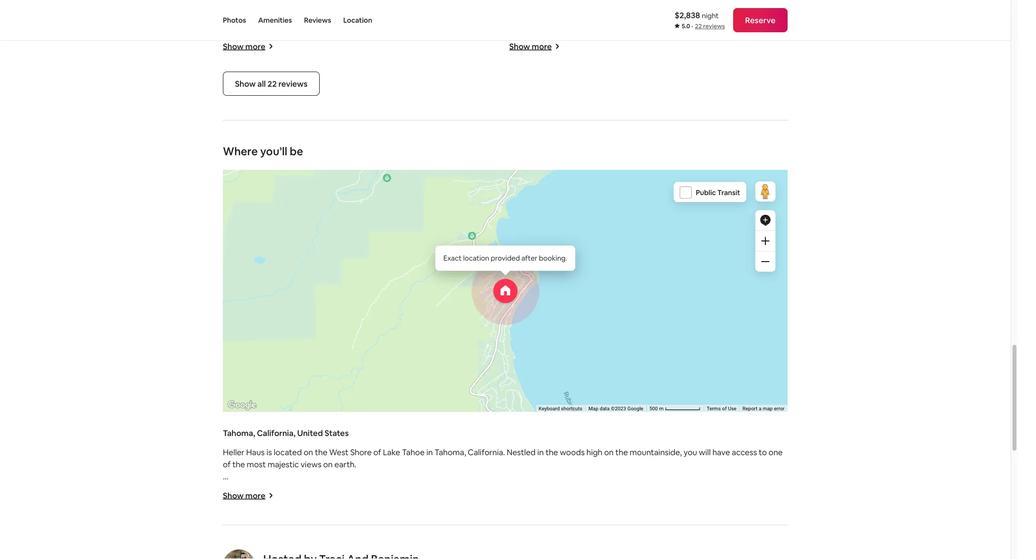 Task type: describe. For each thing, give the bounding box(es) containing it.
of left the "use"
[[722, 406, 727, 412]]

never
[[510, 14, 530, 24]]

22 for all
[[268, 78, 277, 89]]

you'll inside the heller haus has the most stunning views you'll find in a tahoe home! it's one of a kind! the doors next to the dining table that open up to the deck and view make it even better to enjoy the scenery. there are too many wonderful things to name with the house but i will try! we absolutely loved the current but rustic decor. it is so cozy and inviting. the furniture not only looked great but it was also comfortable. the towels and linens are very soft and nice as well. we loved having spices and oils, various pantry items and coffee on hand. one of our favorite touches was walking in to a beautifully set table. we had everything we needed and actually had a hard time leaving the house! we cannot wait to visit again some time!
[[389, 2, 408, 12]]

location button
[[343, 0, 372, 40]]

very inside heller haus was amazing. first, the view is incredible. we'll never forget the iconic tahoe sunrises on the deck, or peaceful afternoons in the sun. second, the house was well stocked with everything we could ask for from kitchen equipment to beach towels. third, the team was very helpful scheduling boat rentals and other activities. we were worried that the location would be remote but we were able to get to both north or south lake tahoe without trouble. we can't wait to go back!
[[689, 50, 705, 61]]

kind!
[[316, 14, 334, 24]]

heller inside the heller haus has the most stunning views you'll find in a tahoe home! it's one of a kind! the doors next to the dining table that open up to the deck and view make it even better to enjoy the scenery. there are too many wonderful things to name with the house but i will try! we absolutely loved the current but rustic decor. it is so cozy and inviting. the furniture not only looked great but it was also comfortable. the towels and linens are very soft and nice as well. we loved having spices and oils, various pantry items and coffee on hand. one of our favorite touches was walking in to a beautifully set table. we had everything we needed and actually had a hard time leaving the house! we cannot wait to visit again some time!
[[239, 2, 261, 12]]

show for show more "button" corresponding to heller haus was amazing. first, the view is incredible. we'll never forget the iconic tahoe sunrises on the deck, or peaceful afternoons in the sun. second, the house was well stocked with everything we could ask for from kitchen equipment to beach towels. third, the team was very helpful scheduling boat rentals and other activities. we were worried that the location would be remote but we were able to get to both north or south lake tahoe without trouble. we can't wait to go back!
[[510, 41, 530, 51]]

the left sun.
[[595, 26, 607, 36]]

too
[[338, 38, 351, 48]]

remote
[[608, 74, 636, 85]]

epic
[[311, 520, 327, 530]]

walking
[[325, 111, 353, 121]]

states
[[325, 428, 349, 438]]

a left the hard
[[400, 135, 404, 145]]

house inside the heller haus has the most stunning views you'll find in a tahoe home! it's one of a kind! the doors next to the dining table that open up to the deck and view make it even better to enjoy the scenery. there are too many wonderful things to name with the house but i will try! we absolutely loved the current but rustic decor. it is so cozy and inviting. the furniture not only looked great but it was also comfortable. the towels and linens are very soft and nice as well. we loved having spices and oils, various pantry items and coffee on hand. one of our favorite touches was walking in to a beautifully set table. we had everything we needed and actually had a hard time leaving the house! we cannot wait to visit again some time!
[[278, 50, 300, 61]]

things
[[415, 38, 438, 48]]

to left the get
[[703, 74, 711, 85]]

500 m
[[650, 406, 665, 412]]

coffee
[[372, 99, 396, 109]]

sunrises
[[620, 14, 650, 24]]

the left deck,
[[663, 14, 675, 24]]

the right inviting.
[[404, 62, 418, 73]]

with inside heller haus was amazing. first, the view is incredible. we'll never forget the iconic tahoe sunrises on the deck, or peaceful afternoons in the sun. second, the house was well stocked with everything we could ask for from kitchen equipment to beach towels. third, the team was very helpful scheduling boat rentals and other activities. we were worried that the location would be remote but we were able to get to both north or south lake tahoe without trouble. we can't wait to go back!
[[541, 38, 557, 48]]

it
[[314, 62, 319, 73]]

1 vertical spatial were
[[665, 74, 683, 85]]

sun.
[[609, 26, 624, 36]]

and inside -quiet and peaceful neighborhood in the woods - less than 5 minutes away from private neighborhood beach
[[248, 483, 262, 494]]

we down able
[[690, 86, 703, 97]]

set
[[420, 111, 432, 121]]

beach inside heller haus was amazing. first, the view is incredible. we'll never forget the iconic tahoe sunrises on the deck, or peaceful afternoons in the sun. second, the house was well stocked with everything we could ask for from kitchen equipment to beach towels. third, the team was very helpful scheduling boat rentals and other activities. we were worried that the location would be remote but we were able to get to both north or south lake tahoe without trouble. we can't wait to go back!
[[562, 50, 585, 61]]

absolutely
[[362, 50, 400, 61]]

tahoe inside heller haus is located on the west shore of lake tahoe in tahoma, california. nestled in the woods high on the mountainside, you will have access to one of the most majestic views on earth.
[[402, 447, 425, 458]]

and right resorts
[[490, 520, 504, 530]]

show for show more "button" over '~30'
[[223, 491, 244, 501]]

the down the scheduling
[[527, 74, 539, 85]]

the down the open
[[255, 38, 267, 48]]

access
[[732, 447, 757, 458]]

iconic
[[572, 14, 594, 24]]

furniture
[[420, 62, 453, 73]]

0 vertical spatial neighborhood
[[298, 483, 351, 494]]

ask
[[636, 38, 648, 48]]

towels.
[[587, 50, 613, 61]]

items
[[334, 99, 355, 109]]

report
[[743, 406, 758, 412]]

1 - from the top
[[223, 483, 226, 494]]

some
[[399, 147, 419, 157]]

photos button
[[223, 0, 246, 40]]

0 horizontal spatial away
[[271, 520, 290, 530]]

the down things
[[424, 50, 437, 61]]

was right team
[[673, 50, 688, 61]]

boat
[[551, 62, 569, 73]]

one inside heller haus is located on the west shore of lake tahoe in tahoma, california. nestled in the woods high on the mountainside, you will have access to one of the most majestic views on earth.
[[769, 447, 783, 458]]

scenery.
[[269, 38, 300, 48]]

m
[[659, 406, 664, 412]]

can't
[[704, 86, 723, 97]]

and down linens
[[248, 99, 262, 109]]

the up even
[[403, 14, 416, 24]]

pantry
[[308, 99, 332, 109]]

zoom out image
[[762, 258, 770, 266]]

woods inside -quiet and peaceful neighborhood in the woods - less than 5 minutes away from private neighborhood beach
[[376, 483, 400, 494]]

quiet
[[226, 483, 247, 494]]

we up trouble.
[[672, 62, 685, 73]]

table.
[[223, 123, 244, 133]]

500 m button
[[647, 405, 704, 412]]

0 vertical spatial were
[[686, 62, 705, 73]]

google image
[[225, 399, 259, 412]]

and right palisades on the left bottom
[[397, 520, 411, 530]]

truckee
[[506, 520, 536, 530]]

equipment
[[510, 50, 550, 61]]

without
[[629, 86, 658, 97]]

wait inside the heller haus has the most stunning views you'll find in a tahoe home! it's one of a kind! the doors next to the dining table that open up to the deck and view make it even better to enjoy the scenery. there are too many wonderful things to name with the house but i will try! we absolutely loved the current but rustic decor. it is so cozy and inviting. the furniture not only looked great but it was also comfortable. the towels and linens are very soft and nice as well. we loved having spices and oils, various pantry items and coffee on hand. one of our favorite touches was walking in to a beautifully set table. we had everything we needed and actually had a hard time leaving the house! we cannot wait to visit again some time!
[[333, 147, 349, 157]]

time
[[425, 135, 442, 145]]

will inside heller haus is located on the west shore of lake tahoe in tahoma, california. nestled in the woods high on the mountainside, you will have access to one of the most majestic views on earth.
[[699, 447, 711, 458]]

and up pantry
[[310, 86, 324, 97]]

0 horizontal spatial it
[[318, 74, 323, 85]]

activities.
[[635, 62, 670, 73]]

amazing.
[[569, 2, 603, 12]]

zoom in image
[[762, 237, 770, 245]]

is inside heller haus is located on the west shore of lake tahoe in tahoma, california. nestled in the woods high on the mountainside, you will have access to one of the most majestic views on earth.
[[267, 447, 272, 458]]

back!
[[548, 99, 568, 109]]

second,
[[625, 26, 655, 36]]

0 vertical spatial or
[[699, 14, 707, 24]]

show more up '~30'
[[223, 491, 266, 501]]

reviews
[[304, 16, 331, 25]]

a up the dining
[[434, 2, 438, 12]]

·
[[692, 22, 693, 30]]

1 vertical spatial minutes
[[239, 520, 269, 530]]

to right the get
[[727, 74, 735, 85]]

0 horizontal spatial tahoma,
[[223, 428, 255, 438]]

transit
[[718, 188, 741, 197]]

amenities
[[258, 16, 292, 25]]

wonderful
[[375, 38, 413, 48]]

one inside the heller haus has the most stunning views you'll find in a tahoe home! it's one of a kind! the doors next to the dining table that open up to the deck and view make it even better to enjoy the scenery. there are too many wonderful things to name with the house but i will try! we absolutely loved the current but rustic decor. it is so cozy and inviting. the furniture not only looked great but it was also comfortable. the towels and linens are very soft and nice as well. we loved having spices and oils, various pantry items and coffee on hand. one of our favorite touches was walking in to a beautifully set table. we had everything we needed and actually had a hard time leaving the house! we cannot wait to visit again some time!
[[285, 14, 299, 24]]

that inside heller haus was amazing. first, the view is incredible. we'll never forget the iconic tahoe sunrises on the deck, or peaceful afternoons in the sun. second, the house was well stocked with everything we could ask for from kitchen equipment to beach towels. third, the team was very helpful scheduling boat rentals and other activities. we were worried that the location would be remote but we were able to get to both north or south lake tahoe without trouble. we can't wait to go back!
[[510, 74, 525, 85]]

tahoe inside the heller haus has the most stunning views you'll find in a tahoe home! it's one of a kind! the doors next to the dining table that open up to the deck and view make it even better to enjoy the scenery. there are too many wonderful things to name with the house but i will try! we absolutely loved the current but rustic decor. it is so cozy and inviting. the furniture not only looked great but it was also comfortable. the towels and linens are very soft and nice as well. we loved having spices and oils, various pantry items and coffee on hand. one of our favorite touches was walking in to a beautifully set table. we had everything we needed and actually had a hard time leaving the house! we cannot wait to visit again some time!
[[223, 14, 246, 24]]

views inside the heller haus has the most stunning views you'll find in a tahoe home! it's one of a kind! the doors next to the dining table that open up to the deck and view make it even better to enjoy the scenery. there are too many wonderful things to name with the house but i will try! we absolutely loved the current but rustic decor. it is so cozy and inviting. the furniture not only looked great but it was also comfortable. the towels and linens are very soft and nice as well. we loved having spices and oils, various pantry items and coffee on hand. one of our favorite touches was walking in to a beautifully set table. we had everything we needed and actually had a hard time leaving the house! we cannot wait to visit again some time!
[[366, 2, 387, 12]]

in inside heller haus was amazing. first, the view is incredible. we'll never forget the iconic tahoe sunrises on the deck, or peaceful afternoons in the sun. second, the house was well stocked with everything we could ask for from kitchen equipment to beach towels. third, the team was very helpful scheduling boat rentals and other activities. we were worried that the location would be remote but we were able to get to both north or south lake tahoe without trouble. we can't wait to go back!
[[586, 26, 593, 36]]

find
[[409, 2, 424, 12]]

from inside heller haus was amazing. first, the view is incredible. we'll never forget the iconic tahoe sunrises on the deck, or peaceful afternoons in the sun. second, the house was well stocked with everything we could ask for from kitchen equipment to beach towels. third, the team was very helpful scheduling boat rentals and other activities. we were worried that the location would be remote but we were able to get to both north or south lake tahoe without trouble. we can't wait to go back!
[[663, 38, 681, 48]]

and down not
[[223, 86, 237, 97]]

nestled
[[507, 447, 536, 458]]

$2,838
[[675, 10, 700, 20]]

to up 'boat'
[[552, 50, 560, 61]]

reserve
[[745, 15, 776, 25]]

deck
[[317, 26, 336, 36]]

show all 22 reviews button
[[223, 72, 320, 96]]

stocked
[[510, 38, 540, 48]]

at
[[352, 520, 359, 530]]

many
[[353, 38, 373, 48]]

the down stunning
[[336, 14, 350, 24]]

so
[[328, 62, 337, 73]]

having
[[407, 86, 431, 97]]

$2,838 night
[[675, 10, 719, 20]]

of left our
[[223, 111, 231, 121]]

but inside heller haus was amazing. first, the view is incredible. we'll never forget the iconic tahoe sunrises on the deck, or peaceful afternoons in the sun. second, the house was well stocked with everything we could ask for from kitchen equipment to beach towels. third, the team was very helpful scheduling boat rentals and other activities. we were worried that the location would be remote but we were able to get to both north or south lake tahoe without trouble. we can't wait to go back!
[[637, 74, 650, 85]]

haus for the
[[246, 447, 265, 458]]

the down ask
[[638, 50, 650, 61]]

lake inside heller haus was amazing. first, the view is incredible. we'll never forget the iconic tahoe sunrises on the deck, or peaceful afternoons in the sun. second, the house was well stocked with everything we could ask for from kitchen equipment to beach towels. third, the team was very helpful scheduling boat rentals and other activities. we were worried that the location would be remote but we were able to get to both north or south lake tahoe without trouble. we can't wait to go back!
[[586, 86, 603, 97]]

1 vertical spatial we
[[652, 74, 663, 85]]

1 had from the left
[[237, 135, 251, 145]]

more for heller haus was amazing. first, the view is incredible. we'll never forget the iconic tahoe sunrises on the deck, or peaceful afternoons in the sun. second, the house was well stocked with everything we could ask for from kitchen equipment to beach towels. third, the team was very helpful scheduling boat rentals and other activities. we were worried that the location would be remote but we were able to get to both north or south lake tahoe without trouble. we can't wait to go back!
[[532, 41, 552, 51]]

able
[[685, 74, 701, 85]]

0 vertical spatial loved
[[402, 50, 422, 61]]

is inside heller haus was amazing. first, the view is incredible. we'll never forget the iconic tahoe sunrises on the deck, or peaceful afternoons in the sun. second, the house was well stocked with everything we could ask for from kitchen equipment to beach towels. third, the team was very helpful scheduling boat rentals and other activities. we were worried that the location would be remote but we were able to get to both north or south lake tahoe without trouble. we can't wait to go back!
[[657, 2, 663, 12]]

we inside the heller haus has the most stunning views you'll find in a tahoe home! it's one of a kind! the doors next to the dining table that open up to the deck and view make it even better to enjoy the scenery. there are too many wonderful things to name with the house but i will try! we absolutely loved the current but rustic decor. it is so cozy and inviting. the furniture not only looked great but it was also comfortable. the towels and linens are very soft and nice as well. we loved having spices and oils, various pantry items and coffee on hand. one of our favorite touches was walking in to a beautifully set table. we had everything we needed and actually had a hard time leaving the house! we cannot wait to visit again some time!
[[295, 135, 306, 145]]

list containing the heller haus has the most stunning views you'll find in a tahoe home! it's one of a kind! the doors next to the dining table that open up to the deck and view make it even better to enjoy the scenery. there are too many wonderful things to name with the house but i will try! we absolutely loved the current but rustic decor. it is so cozy and inviting. the furniture not only looked great but it was also comfortable. the towels and linens are very soft and nice as well. we loved having spices and oils, various pantry items and coffee on hand. one of our favorite touches was walking in to a beautifully set table.
[[219, 0, 792, 157]]

a left map
[[759, 406, 762, 412]]

and right cozy
[[358, 62, 372, 73]]

reviews for 5.0 · 22 reviews
[[703, 22, 725, 30]]

a left kind!
[[310, 14, 315, 24]]

to right "next"
[[393, 14, 401, 24]]

to left go
[[527, 99, 535, 109]]

to down better
[[440, 38, 448, 48]]

where
[[223, 144, 258, 158]]

woods inside heller haus is located on the west shore of lake tahoe in tahoma, california. nestled in the woods high on the mountainside, you will have access to one of the most majestic views on earth.
[[560, 447, 585, 458]]

show inside button
[[235, 78, 256, 89]]

needed
[[307, 135, 336, 145]]

the up for
[[657, 26, 670, 36]]

only
[[237, 74, 253, 85]]

we'll
[[705, 2, 722, 12]]

everything inside the heller haus has the most stunning views you'll find in a tahoe home! it's one of a kind! the doors next to the dining table that open up to the deck and view make it even better to enjoy the scenery. there are too many wonderful things to name with the house but i will try! we absolutely loved the current but rustic decor. it is so cozy and inviting. the furniture not only looked great but it was also comfortable. the towels and linens are very soft and nice as well. we loved having spices and oils, various pantry items and coffee on hand. one of our favorite touches was walking in to a beautifully set table. we had everything we needed and actually had a hard time leaving the house! we cannot wait to visit again some time!
[[253, 135, 293, 145]]

~30
[[223, 520, 237, 530]]

of up quiet
[[223, 459, 231, 470]]

high
[[587, 447, 603, 458]]

©2023
[[611, 406, 626, 412]]

hard
[[406, 135, 423, 145]]

i
[[317, 50, 319, 61]]

was right ·
[[696, 26, 710, 36]]

away inside -quiet and peaceful neighborhood in the woods - less than 5 minutes away from private neighborhood beach
[[300, 496, 319, 506]]

we down "table."
[[223, 135, 235, 145]]

visit
[[361, 147, 375, 157]]

time!
[[421, 147, 440, 157]]

heller for never
[[510, 2, 531, 12]]

google
[[628, 406, 644, 412]]

palisades
[[361, 520, 395, 530]]

rentals
[[571, 62, 596, 73]]

on right high
[[604, 447, 614, 458]]

of left kind!
[[301, 14, 308, 24]]

from inside -quiet and peaceful neighborhood in the woods - less than 5 minutes away from private neighborhood beach
[[321, 496, 339, 506]]

0 horizontal spatial are
[[262, 86, 274, 97]]

the right high
[[616, 447, 628, 458]]

0 vertical spatial are
[[325, 38, 337, 48]]

inviting.
[[374, 62, 402, 73]]

house inside heller haus was amazing. first, the view is incredible. we'll never forget the iconic tahoe sunrises on the deck, or peaceful afternoons in the sun. second, the house was well stocked with everything we could ask for from kitchen equipment to beach towels. third, the team was very helpful scheduling boat rentals and other activities. we were worried that the location would be remote but we were able to get to both north or south lake tahoe without trouble. we can't wait to go back!
[[672, 26, 694, 36]]

show more button up '~30'
[[223, 491, 274, 501]]

on down west at the left
[[323, 459, 333, 470]]

and right needed
[[338, 135, 352, 145]]

0 horizontal spatial be
[[290, 144, 303, 158]]

we down comfortable.
[[371, 86, 383, 97]]

the up afternoons
[[557, 14, 570, 24]]



Task type: locate. For each thing, give the bounding box(es) containing it.
california,
[[257, 428, 296, 438]]

that inside the heller haus has the most stunning views you'll find in a tahoe home! it's one of a kind! the doors next to the dining table that open up to the deck and view make it even better to enjoy the scenery. there are too many wonderful things to name with the house but i will try! we absolutely loved the current but rustic decor. it is so cozy and inviting. the furniture not only looked great but it was also comfortable. the towels and linens are very soft and nice as well. we loved having spices and oils, various pantry items and coffee on hand. one of our favorite touches was walking in to a beautifully set table. we had everything we needed and actually had a hard time leaving the house! we cannot wait to visit again some time!
[[244, 26, 259, 36]]

location
[[343, 16, 372, 25]]

cozy
[[339, 62, 356, 73]]

show more button for the heller haus has the most stunning views you'll find in a tahoe home! it's one of a kind! the doors next to the dining table that open up to the deck and view make it even better to enjoy the scenery. there are too many wonderful things to name with the house but i will try! we absolutely loved the current but rustic decor. it is so cozy and inviting. the furniture not only looked great but it was also comfortable. the towels and linens are very soft and nice as well. we loved having spices and oils, various pantry items and coffee on hand. one of our favorite touches was walking in to a beautifully set table.
[[223, 41, 274, 51]]

well
[[712, 26, 726, 36]]

view
[[638, 2, 656, 12], [353, 26, 370, 36]]

heller inside heller haus was amazing. first, the view is incredible. we'll never forget the iconic tahoe sunrises on the deck, or peaceful afternoons in the sun. second, the house was well stocked with everything we could ask for from kitchen equipment to beach towels. third, the team was very helpful scheduling boat rentals and other activities. we were worried that the location would be remote but we were able to get to both north or south lake tahoe without trouble. we can't wait to go back!
[[510, 2, 531, 12]]

from left private
[[321, 496, 339, 506]]

1 vertical spatial -
[[223, 496, 226, 506]]

we
[[348, 50, 360, 61], [672, 62, 685, 73], [371, 86, 383, 97], [690, 86, 703, 97], [223, 135, 235, 145], [291, 147, 304, 157]]

1 vertical spatial neighborhood
[[368, 496, 421, 506]]

heller up quiet
[[223, 447, 245, 458]]

on up second,
[[651, 14, 661, 24]]

1 horizontal spatial reviews
[[703, 22, 725, 30]]

more right less in the bottom of the page
[[245, 491, 266, 501]]

but up looked
[[252, 62, 265, 73]]

it's
[[272, 14, 283, 24]]

on up the beautifully
[[398, 99, 407, 109]]

beach inside -quiet and peaceful neighborhood in the woods - less than 5 minutes away from private neighborhood beach
[[423, 496, 446, 506]]

but left i
[[302, 50, 315, 61]]

the
[[223, 2, 237, 12], [336, 14, 350, 24], [404, 62, 418, 73], [408, 74, 422, 85]]

forget
[[532, 14, 556, 24]]

most inside heller haus is located on the west shore of lake tahoe in tahoma, california. nestled in the woods high on the mountainside, you will have access to one of the most majestic views on earth.
[[247, 459, 266, 470]]

1 vertical spatial wait
[[333, 147, 349, 157]]

0 vertical spatial 22
[[695, 22, 702, 30]]

1 horizontal spatial is
[[321, 62, 327, 73]]

1 vertical spatial you'll
[[260, 144, 287, 158]]

1 horizontal spatial woods
[[560, 447, 585, 458]]

0 horizontal spatial is
[[267, 447, 272, 458]]

show more
[[223, 41, 266, 51], [510, 41, 552, 51], [223, 491, 266, 501]]

towels
[[424, 74, 448, 85]]

0 vertical spatial is
[[657, 2, 663, 12]]

list
[[219, 0, 792, 157]]

and down well.
[[356, 99, 370, 109]]

beach up rentals
[[562, 50, 585, 61]]

2 vertical spatial from
[[291, 520, 309, 530]]

minutes inside -quiet and peaceful neighborhood in the woods - less than 5 minutes away from private neighborhood beach
[[268, 496, 298, 506]]

0 vertical spatial woods
[[560, 447, 585, 458]]

heller up never
[[510, 2, 531, 12]]

but down it
[[303, 74, 316, 85]]

as
[[343, 86, 351, 97]]

google map
showing 2 points of interest. region
[[95, 55, 870, 442]]

terms of use
[[707, 406, 737, 412]]

1 vertical spatial from
[[321, 496, 339, 506]]

favorite
[[247, 111, 275, 121]]

house down deck,
[[672, 26, 694, 36]]

the up having
[[408, 74, 422, 85]]

most left majestic
[[247, 459, 266, 470]]

0 vertical spatial away
[[300, 496, 319, 506]]

haus for peaceful
[[533, 2, 551, 12]]

2 vertical spatial is
[[267, 447, 272, 458]]

heller haus is located on the west shore of lake tahoe in tahoma, california. nestled in the woods high on the mountainside, you will have access to one of the most majestic views on earth.
[[223, 447, 783, 470]]

is left incredible.
[[657, 2, 663, 12]]

0 horizontal spatial reviews
[[279, 78, 308, 89]]

0 horizontal spatial we
[[295, 135, 306, 145]]

that
[[244, 26, 259, 36], [510, 74, 525, 85]]

drag pegman onto the map to open street view image
[[756, 182, 776, 202]]

the left west at the left
[[315, 447, 328, 458]]

1 vertical spatial is
[[321, 62, 327, 73]]

everything
[[559, 38, 599, 48], [253, 135, 293, 145]]

are down looked
[[262, 86, 274, 97]]

0 horizontal spatial beach
[[423, 496, 446, 506]]

1 vertical spatial woods
[[376, 483, 400, 494]]

0 vertical spatial everything
[[559, 38, 599, 48]]

house!
[[265, 147, 289, 157]]

1 vertical spatial peaceful
[[264, 483, 297, 494]]

we up the towels.
[[601, 38, 612, 48]]

tahoma, california, united states
[[223, 428, 349, 438]]

show for show more "button" associated with the heller haus has the most stunning views you'll find in a tahoe home! it's one of a kind! the doors next to the dining table that open up to the deck and view make it even better to enjoy the scenery. there are too many wonderful things to name with the house but i will try! we absolutely loved the current but rustic decor. it is so cozy and inviting. the furniture not only looked great but it was also comfortable. the towels and linens are very soft and nice as well. we loved having spices and oils, various pantry items and coffee on hand. one of our favorite touches was walking in to a beautifully set table.
[[223, 41, 244, 51]]

-quiet and peaceful neighborhood in the woods - less than 5 minutes away from private neighborhood beach
[[223, 483, 446, 506]]

2 - from the top
[[223, 496, 226, 506]]

linens
[[239, 86, 260, 97]]

1 vertical spatial away
[[271, 520, 290, 530]]

is
[[657, 2, 663, 12], [321, 62, 327, 73], [267, 447, 272, 458]]

and up 'than'
[[248, 483, 262, 494]]

the up there
[[303, 26, 316, 36]]

and inside heller haus was amazing. first, the view is incredible. we'll never forget the iconic tahoe sunrises on the deck, or peaceful afternoons in the sun. second, the house was well stocked with everything we could ask for from kitchen equipment to beach towels. third, the team was very helpful scheduling boat rentals and other activities. we were worried that the location would be remote but we were able to get to both north or south lake tahoe without trouble. we can't wait to go back!
[[597, 62, 611, 73]]

report a map error
[[743, 406, 785, 412]]

show more down table
[[223, 41, 266, 51]]

0 horizontal spatial were
[[665, 74, 683, 85]]

incredible.
[[665, 2, 703, 12]]

show more for heller haus was amazing. first, the view is incredible. we'll never forget the iconic tahoe sunrises on the deck, or peaceful afternoons in the sun. second, the house was well stocked with everything we could ask for from kitchen equipment to beach towels. third, the team was very helpful scheduling boat rentals and other activities. we were worried that the location would be remote but we were able to get to both north or south lake tahoe without trouble. we can't wait to go back!
[[510, 41, 552, 51]]

better
[[421, 26, 445, 36]]

oils,
[[264, 99, 278, 109]]

you'll
[[389, 2, 408, 12], [260, 144, 287, 158]]

reviews inside button
[[279, 78, 308, 89]]

will
[[320, 50, 332, 61], [699, 447, 711, 458]]

the
[[297, 2, 310, 12], [624, 2, 637, 12], [403, 14, 416, 24], [557, 14, 570, 24], [663, 14, 675, 24], [303, 26, 316, 36], [595, 26, 607, 36], [657, 26, 670, 36], [255, 38, 267, 48], [264, 50, 276, 61], [424, 50, 437, 61], [638, 50, 650, 61], [527, 74, 539, 85], [251, 147, 263, 157], [315, 447, 328, 458], [546, 447, 558, 458], [616, 447, 628, 458], [233, 459, 245, 470], [361, 483, 374, 494]]

1 horizontal spatial away
[[300, 496, 319, 506]]

on down united
[[304, 447, 313, 458]]

peaceful inside heller haus was amazing. first, the view is incredible. we'll never forget the iconic tahoe sunrises on the deck, or peaceful afternoons in the sun. second, the house was well stocked with everything we could ask for from kitchen equipment to beach towels. third, the team was very helpful scheduling boat rentals and other activities. we were worried that the location would be remote but we were able to get to both north or south lake tahoe without trouble. we can't wait to go back!
[[510, 26, 542, 36]]

show up the scheduling
[[510, 41, 530, 51]]

loved down things
[[402, 50, 422, 61]]

also
[[341, 74, 356, 85]]

helpful
[[707, 50, 733, 61]]

to down table
[[223, 38, 231, 48]]

leaving
[[223, 147, 249, 157]]

1 horizontal spatial most
[[311, 2, 330, 12]]

on inside heller haus was amazing. first, the view is incredible. we'll never forget the iconic tahoe sunrises on the deck, or peaceful afternoons in the sun. second, the house was well stocked with everything we could ask for from kitchen equipment to beach towels. third, the team was very helpful scheduling boat rentals and other activities. we were worried that the location would be remote but we were able to get to both north or south lake tahoe without trouble. we can't wait to go back!
[[651, 14, 661, 24]]

the up sunrises on the right top
[[624, 2, 637, 12]]

1 horizontal spatial house
[[672, 26, 694, 36]]

0 horizontal spatial views
[[301, 459, 322, 470]]

hand.
[[409, 99, 430, 109]]

1 vertical spatial are
[[262, 86, 274, 97]]

2 horizontal spatial we
[[652, 74, 663, 85]]

or
[[699, 14, 707, 24], [552, 86, 560, 97]]

from
[[663, 38, 681, 48], [321, 496, 339, 506], [291, 520, 309, 530]]

various
[[280, 99, 306, 109]]

peaceful inside -quiet and peaceful neighborhood in the woods - less than 5 minutes away from private neighborhood beach
[[264, 483, 297, 494]]

~30 minutes away from epic skiing at palisades and heavenly ski resorts and truckee river rafting
[[223, 520, 585, 530]]

you'll left find
[[389, 2, 408, 12]]

everything inside heller haus was amazing. first, the view is incredible. we'll never forget the iconic tahoe sunrises on the deck, or peaceful afternoons in the sun. second, the house was well stocked with everything we could ask for from kitchen equipment to beach towels. third, the team was very helpful scheduling boat rentals and other activities. we were worried that the location would be remote but we were able to get to both north or south lake tahoe without trouble. we can't wait to go back!
[[559, 38, 599, 48]]

0 vertical spatial most
[[311, 2, 330, 12]]

0 horizontal spatial or
[[552, 86, 560, 97]]

be right 'house!'
[[290, 144, 303, 158]]

soft
[[293, 86, 308, 97]]

the right nestled
[[546, 447, 558, 458]]

show up '~30'
[[223, 491, 244, 501]]

1 vertical spatial be
[[290, 144, 303, 158]]

0 vertical spatial peaceful
[[510, 26, 542, 36]]

your stay location, map pin image
[[494, 279, 518, 303]]

were up able
[[686, 62, 705, 73]]

data
[[600, 406, 610, 412]]

haus up forget
[[533, 2, 551, 12]]

keyboard
[[539, 406, 560, 412]]

the up rustic
[[264, 50, 276, 61]]

22 right "all"
[[268, 78, 277, 89]]

to right the up
[[293, 26, 301, 36]]

peaceful
[[510, 26, 542, 36], [264, 483, 297, 494]]

show more for the heller haus has the most stunning views you'll find in a tahoe home! it's one of a kind! the doors next to the dining table that open up to the deck and view make it even better to enjoy the scenery. there are too many wonderful things to name with the house but i will try! we absolutely loved the current but rustic decor. it is so cozy and inviting. the furniture not only looked great but it was also comfortable. the towels and linens are very soft and nice as well. we loved having spices and oils, various pantry items and coffee on hand. one of our favorite touches was walking in to a beautifully set table.
[[223, 41, 266, 51]]

1 vertical spatial that
[[510, 74, 525, 85]]

view down location
[[353, 26, 370, 36]]

1 vertical spatial one
[[769, 447, 783, 458]]

was up forget
[[553, 2, 568, 12]]

0 vertical spatial you'll
[[389, 2, 408, 12]]

home!
[[247, 14, 271, 24]]

2 horizontal spatial is
[[657, 2, 663, 12]]

haus inside the heller haus has the most stunning views you'll find in a tahoe home! it's one of a kind! the doors next to the dining table that open up to the deck and view make it even better to enjoy the scenery. there are too many wonderful things to name with the house but i will try! we absolutely loved the current but rustic decor. it is so cozy and inviting. the furniture not only looked great but it was also comfortable. the towels and linens are very soft and nice as well. we loved having spices and oils, various pantry items and coffee on hand. one of our favorite touches was walking in to a beautifully set table. we had everything we needed and actually had a hard time leaving the house! we cannot wait to visit again some time!
[[262, 2, 281, 12]]

1 vertical spatial with
[[246, 50, 262, 61]]

go
[[537, 99, 547, 109]]

haus down california,
[[246, 447, 265, 458]]

1 horizontal spatial one
[[769, 447, 783, 458]]

1 vertical spatial very
[[275, 86, 291, 97]]

22 for ·
[[695, 22, 702, 30]]

of right "shore"
[[374, 447, 381, 458]]

less
[[228, 496, 242, 506]]

heller up the home!
[[239, 2, 261, 12]]

mountainside,
[[630, 447, 682, 458]]

0 vertical spatial it
[[394, 26, 399, 36]]

very down kitchen
[[689, 50, 705, 61]]

in inside -quiet and peaceful neighborhood in the woods - less than 5 minutes away from private neighborhood beach
[[353, 483, 360, 494]]

1 horizontal spatial we
[[601, 38, 612, 48]]

and up too
[[337, 26, 351, 36]]

1 horizontal spatial had
[[384, 135, 398, 145]]

show more button for heller haus was amazing. first, the view is incredible. we'll never forget the iconic tahoe sunrises on the deck, or peaceful afternoons in the sun. second, the house was well stocked with everything we could ask for from kitchen equipment to beach towels. third, the team was very helpful scheduling boat rentals and other activities. we were worried that the location would be remote but we were able to get to both north or south lake tahoe without trouble. we can't wait to go back!
[[510, 41, 560, 51]]

great
[[282, 74, 302, 85]]

on inside the heller haus has the most stunning views you'll find in a tahoe home! it's one of a kind! the doors next to the dining table that open up to the deck and view make it even better to enjoy the scenery. there are too many wonderful things to name with the house but i will try! we absolutely loved the current but rustic decor. it is so cozy and inviting. the furniture not only looked great but it was also comfortable. the towels and linens are very soft and nice as well. we loved having spices and oils, various pantry items and coffee on hand. one of our favorite touches was walking in to a beautifully set table. we had everything we needed and actually had a hard time leaving the house! we cannot wait to visit again some time!
[[398, 99, 407, 109]]

1 horizontal spatial be
[[597, 74, 607, 85]]

tahoma, left california.
[[435, 447, 466, 458]]

1 vertical spatial lake
[[383, 447, 400, 458]]

are down deck
[[325, 38, 337, 48]]

touches
[[277, 111, 307, 121]]

you'll right "where"
[[260, 144, 287, 158]]

tahoma, inside heller haus is located on the west shore of lake tahoe in tahoma, california. nestled in the woods high on the mountainside, you will have access to one of the most majestic views on earth.
[[435, 447, 466, 458]]

5.0 · 22 reviews
[[682, 22, 725, 30]]

nice
[[326, 86, 341, 97]]

reviews for show all 22 reviews
[[279, 78, 308, 89]]

has
[[283, 2, 295, 12]]

california.
[[468, 447, 505, 458]]

report a map error link
[[743, 406, 785, 412]]

resorts
[[460, 520, 489, 530]]

beach up heavenly
[[423, 496, 446, 506]]

view inside the heller haus has the most stunning views you'll find in a tahoe home! it's one of a kind! the doors next to the dining table that open up to the deck and view make it even better to enjoy the scenery. there are too many wonderful things to name with the house but i will try! we absolutely loved the current but rustic decor. it is so cozy and inviting. the furniture not only looked great but it was also comfortable. the towels and linens are very soft and nice as well. we loved having spices and oils, various pantry items and coffee on hand. one of our favorite touches was walking in to a beautifully set table. we had everything we needed and actually had a hard time leaving the house! we cannot wait to visit again some time!
[[353, 26, 370, 36]]

0 vertical spatial be
[[597, 74, 607, 85]]

wait down both
[[510, 99, 525, 109]]

from up team
[[663, 38, 681, 48]]

shortcuts
[[561, 406, 583, 412]]

or down location on the top of page
[[552, 86, 560, 97]]

0 horizontal spatial with
[[246, 50, 262, 61]]

2 had from the left
[[384, 135, 398, 145]]

1 horizontal spatial that
[[510, 74, 525, 85]]

0 vertical spatial from
[[663, 38, 681, 48]]

was down so
[[325, 74, 339, 85]]

show down table
[[223, 41, 244, 51]]

the up private
[[361, 483, 374, 494]]

1 horizontal spatial beach
[[562, 50, 585, 61]]

or right ·
[[699, 14, 707, 24]]

more
[[245, 41, 266, 51], [532, 41, 552, 51], [245, 491, 266, 501]]

very inside the heller haus has the most stunning views you'll find in a tahoe home! it's one of a kind! the doors next to the dining table that open up to the deck and view make it even better to enjoy the scenery. there are too many wonderful things to name with the house but i will try! we absolutely loved the current but rustic decor. it is so cozy and inviting. the furniture not only looked great but it was also comfortable. the towels and linens are very soft and nice as well. we loved having spices and oils, various pantry items and coffee on hand. one of our favorite touches was walking in to a beautifully set table. we had everything we needed and actually had a hard time leaving the house! we cannot wait to visit again some time!
[[275, 86, 291, 97]]

22 inside button
[[268, 78, 277, 89]]

peaceful up "5"
[[264, 483, 297, 494]]

0 horizontal spatial most
[[247, 459, 266, 470]]

0 horizontal spatial that
[[244, 26, 259, 36]]

keyboard shortcuts
[[539, 406, 583, 412]]

to left visit
[[351, 147, 359, 157]]

0 vertical spatial beach
[[562, 50, 585, 61]]

woods up palisades on the left bottom
[[376, 483, 400, 494]]

0 horizontal spatial woods
[[376, 483, 400, 494]]

first,
[[604, 2, 622, 12]]

away up epic
[[300, 496, 319, 506]]

the inside -quiet and peaceful neighborhood in the woods - less than 5 minutes away from private neighborhood beach
[[361, 483, 374, 494]]

one
[[431, 99, 447, 109]]

1 vertical spatial views
[[301, 459, 322, 470]]

neighborhood up private
[[298, 483, 351, 494]]

view up sunrises on the right top
[[638, 2, 656, 12]]

1 horizontal spatial or
[[699, 14, 707, 24]]

haus up "it's"
[[262, 2, 281, 12]]

minutes right '~30'
[[239, 520, 269, 530]]

decor.
[[289, 62, 312, 73]]

woods
[[560, 447, 585, 458], [376, 483, 400, 494]]

1 horizontal spatial it
[[394, 26, 399, 36]]

tahoma, down google image
[[223, 428, 255, 438]]

- left less in the bottom of the page
[[223, 496, 226, 506]]

0 vertical spatial wait
[[510, 99, 525, 109]]

afternoons
[[544, 26, 585, 36]]

where you'll be
[[223, 144, 303, 158]]

wait inside heller haus was amazing. first, the view is incredible. we'll never forget the iconic tahoe sunrises on the deck, or peaceful afternoons in the sun. second, the house was well stocked with everything we could ask for from kitchen equipment to beach towels. third, the team was very helpful scheduling boat rentals and other activities. we were worried that the location would be remote but we were able to get to both north or south lake tahoe without trouble. we can't wait to go back!
[[510, 99, 525, 109]]

0 vertical spatial view
[[638, 2, 656, 12]]

views inside heller haus is located on the west shore of lake tahoe in tahoma, california. nestled in the woods high on the mountainside, you will have access to one of the most majestic views on earth.
[[301, 459, 322, 470]]

shore
[[350, 447, 372, 458]]

woods left high
[[560, 447, 585, 458]]

minutes
[[268, 496, 298, 506], [239, 520, 269, 530]]

most inside the heller haus has the most stunning views you'll find in a tahoe home! it's one of a kind! the doors next to the dining table that open up to the deck and view make it even better to enjoy the scenery. there are too many wonderful things to name with the house but i will try! we absolutely loved the current but rustic decor. it is so cozy and inviting. the furniture not only looked great but it was also comfortable. the towels and linens are very soft and nice as well. we loved having spices and oils, various pantry items and coffee on hand. one of our favorite touches was walking in to a beautifully set table. we had everything we needed and actually had a hard time leaving the house! we cannot wait to visit again some time!
[[311, 2, 330, 12]]

rustic
[[267, 62, 287, 73]]

0 horizontal spatial neighborhood
[[298, 483, 351, 494]]

1 horizontal spatial views
[[366, 2, 387, 12]]

loved
[[402, 50, 422, 61], [385, 86, 405, 97]]

the right has
[[297, 2, 310, 12]]

comfortable.
[[358, 74, 406, 85]]

1 horizontal spatial view
[[638, 2, 656, 12]]

0 horizontal spatial very
[[275, 86, 291, 97]]

more for the heller haus has the most stunning views you'll find in a tahoe home! it's one of a kind! the doors next to the dining table that open up to the deck and view make it even better to enjoy the scenery. there are too many wonderful things to name with the house but i will try! we absolutely loved the current but rustic decor. it is so cozy and inviting. the furniture not only looked great but it was also comfortable. the towels and linens are very soft and nice as well. we loved having spices and oils, various pantry items and coffee on hand. one of our favorite touches was walking in to a beautifully set table.
[[245, 41, 266, 51]]

is right it
[[321, 62, 327, 73]]

0 vertical spatial tahoma,
[[223, 428, 255, 438]]

get
[[712, 74, 725, 85]]

view inside heller haus was amazing. first, the view is incredible. we'll never forget the iconic tahoe sunrises on the deck, or peaceful afternoons in the sun. second, the house was well stocked with everything we could ask for from kitchen equipment to beach towels. third, the team was very helpful scheduling boat rentals and other activities. we were worried that the location would be remote but we were able to get to both north or south lake tahoe without trouble. we can't wait to go back!
[[638, 2, 656, 12]]

the left 'house!'
[[251, 147, 263, 157]]

a
[[434, 2, 438, 12], [310, 14, 315, 24], [373, 111, 377, 121], [400, 135, 404, 145], [759, 406, 762, 412]]

looked
[[255, 74, 280, 85]]

0 horizontal spatial you'll
[[260, 144, 287, 158]]

1 vertical spatial loved
[[385, 86, 405, 97]]

neighborhood up ~30 minutes away from epic skiing at palisades and heavenly ski resorts and truckee river rafting
[[368, 496, 421, 506]]

1 horizontal spatial peaceful
[[510, 26, 542, 36]]

haus inside heller haus was amazing. first, the view is incredible. we'll never forget the iconic tahoe sunrises on the deck, or peaceful afternoons in the sun. second, the house was well stocked with everything we could ask for from kitchen equipment to beach towels. third, the team was very helpful scheduling boat rentals and other activities. we were worried that the location would be remote but we were able to get to both north or south lake tahoe without trouble. we can't wait to go back!
[[533, 2, 551, 12]]

0 vertical spatial views
[[366, 2, 387, 12]]

had up leaving
[[237, 135, 251, 145]]

haus inside heller haus is located on the west shore of lake tahoe in tahoma, california. nestled in the woods high on the mountainside, you will have access to one of the most majestic views on earth.
[[246, 447, 265, 458]]

we down activities. on the right of the page
[[652, 74, 663, 85]]

0 vertical spatial reviews
[[703, 22, 725, 30]]

to inside heller haus is located on the west shore of lake tahoe in tahoma, california. nestled in the woods high on the mountainside, you will have access to one of the most majestic views on earth.
[[759, 447, 767, 458]]

private
[[340, 496, 366, 506]]

haus
[[262, 2, 281, 12], [533, 2, 551, 12], [246, 447, 265, 458]]

heller inside heller haus is located on the west shore of lake tahoe in tahoma, california. nestled in the woods high on the mountainside, you will have access to one of the most majestic views on earth.
[[223, 447, 245, 458]]

be inside heller haus was amazing. first, the view is incredible. we'll never forget the iconic tahoe sunrises on the deck, or peaceful afternoons in the sun. second, the house was well stocked with everything we could ask for from kitchen equipment to beach towels. third, the team was very helpful scheduling boat rentals and other activities. we were worried that the location would be remote but we were able to get to both north or south lake tahoe without trouble. we can't wait to go back!
[[597, 74, 607, 85]]

1 vertical spatial beach
[[423, 496, 446, 506]]

0 vertical spatial lake
[[586, 86, 603, 97]]

will inside the heller haus has the most stunning views you'll find in a tahoe home! it's one of a kind! the doors next to the dining table that open up to the deck and view make it even better to enjoy the scenery. there are too many wonderful things to name with the house but i will try! we absolutely loved the current but rustic decor. it is so cozy and inviting. the furniture not only looked great but it was also comfortable. the towels and linens are very soft and nice as well. we loved having spices and oils, various pantry items and coffee on hand. one of our favorite touches was walking in to a beautifully set table. we had everything we needed and actually had a hard time leaving the house! we cannot wait to visit again some time!
[[320, 50, 332, 61]]

1 horizontal spatial are
[[325, 38, 337, 48]]

we right 'house!'
[[291, 147, 304, 157]]

0 horizontal spatial everything
[[253, 135, 293, 145]]

1 vertical spatial will
[[699, 447, 711, 458]]

views up "next"
[[366, 2, 387, 12]]

the heller haus has the most stunning views you'll find in a tahoe home! it's one of a kind! the doors next to the dining table that open up to the deck and view make it even better to enjoy the scenery. there are too many wonderful things to name with the house but i will try! we absolutely loved the current but rustic decor. it is so cozy and inviting. the furniture not only looked great but it was also comfortable. the towels and linens are very soft and nice as well. we loved having spices and oils, various pantry items and coffee on hand. one of our favorite touches was walking in to a beautifully set table. we had everything we needed and actually had a hard time leaving the house! we cannot wait to visit again some time!
[[223, 2, 453, 157]]

you
[[684, 447, 697, 458]]

the up "photos"
[[223, 2, 237, 12]]

ski
[[448, 520, 459, 530]]

very
[[689, 50, 705, 61], [275, 86, 291, 97]]

0 vertical spatial will
[[320, 50, 332, 61]]

1 horizontal spatial lake
[[586, 86, 603, 97]]

keyboard shortcuts button
[[539, 405, 583, 412]]

1 horizontal spatial wait
[[510, 99, 525, 109]]

more down the open
[[245, 41, 266, 51]]

0 vertical spatial that
[[244, 26, 259, 36]]

is inside the heller haus has the most stunning views you'll find in a tahoe home! it's one of a kind! the doors next to the dining table that open up to the deck and view make it even better to enjoy the scenery. there are too many wonderful things to name with the house but i will try! we absolutely loved the current but rustic decor. it is so cozy and inviting. the furniture not only looked great but it was also comfortable. the towels and linens are very soft and nice as well. we loved having spices and oils, various pantry items and coffee on hand. one of our favorite touches was walking in to a beautifully set table. we had everything we needed and actually had a hard time leaving the house! we cannot wait to visit again some time!
[[321, 62, 327, 73]]

a down coffee
[[373, 111, 377, 121]]

0 horizontal spatial one
[[285, 14, 299, 24]]

was down pantry
[[309, 111, 323, 121]]

even
[[401, 26, 419, 36]]

everything down afternoons
[[559, 38, 599, 48]]

to
[[393, 14, 401, 24], [293, 26, 301, 36], [223, 38, 231, 48], [440, 38, 448, 48], [552, 50, 560, 61], [703, 74, 711, 85], [727, 74, 735, 85], [527, 99, 535, 109], [363, 111, 371, 121], [351, 147, 359, 157], [759, 447, 767, 458]]

1 horizontal spatial very
[[689, 50, 705, 61]]

enjoy
[[233, 38, 253, 48]]

0 vertical spatial with
[[541, 38, 557, 48]]

0 horizontal spatial wait
[[333, 147, 349, 157]]

the up quiet
[[233, 459, 245, 470]]

heavenly
[[412, 520, 446, 530]]

to up actually
[[363, 111, 371, 121]]

0 horizontal spatial peaceful
[[264, 483, 297, 494]]

0 vertical spatial very
[[689, 50, 705, 61]]

we up cozy
[[348, 50, 360, 61]]

will right you
[[699, 447, 711, 458]]

0 horizontal spatial had
[[237, 135, 251, 145]]

views down located
[[301, 459, 322, 470]]

map
[[763, 406, 773, 412]]

add a place to the map image
[[760, 214, 772, 226]]

show more button up the scheduling
[[510, 41, 560, 51]]

1 horizontal spatial neighborhood
[[368, 496, 421, 506]]

use
[[728, 406, 737, 412]]

1 horizontal spatial you'll
[[389, 2, 408, 12]]

0 vertical spatial we
[[601, 38, 612, 48]]

lake inside heller haus is located on the west shore of lake tahoe in tahoma, california. nestled in the woods high on the mountainside, you will have access to one of the most majestic views on earth.
[[383, 447, 400, 458]]

0 vertical spatial house
[[672, 26, 694, 36]]

1 vertical spatial most
[[247, 459, 266, 470]]

north
[[529, 86, 551, 97]]

heller for tahoe
[[223, 447, 245, 458]]

with inside the heller haus has the most stunning views you'll find in a tahoe home! it's one of a kind! the doors next to the dining table that open up to the deck and view make it even better to enjoy the scenery. there are too many wonderful things to name with the house but i will try! we absolutely loved the current but rustic decor. it is so cozy and inviting. the furniture not only looked great but it was also comfortable. the towels and linens are very soft and nice as well. we loved having spices and oils, various pantry items and coffee on hand. one of our favorite touches was walking in to a beautifully set table. we had everything we needed and actually had a hard time leaving the house! we cannot wait to visit again some time!
[[246, 50, 262, 61]]

again
[[377, 147, 397, 157]]

0 horizontal spatial from
[[291, 520, 309, 530]]



Task type: vqa. For each thing, say whether or not it's contained in the screenshot.
inviting.
yes



